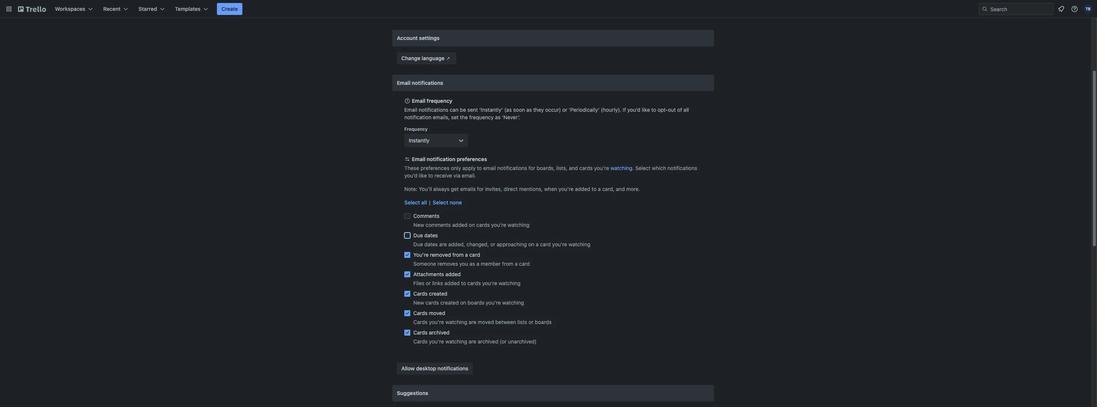Task type: describe. For each thing, give the bounding box(es) containing it.
you're
[[414, 252, 429, 258]]

notifications right desktop
[[438, 366, 469, 372]]

notifications inside . select which notifications you'd like to receive via email.
[[668, 165, 698, 171]]

lists
[[518, 319, 528, 326]]

cards down cards created
[[426, 300, 439, 306]]

email.
[[462, 173, 476, 179]]

emails,
[[433, 114, 450, 121]]

templates button
[[171, 3, 213, 15]]

desktop
[[416, 366, 437, 372]]

'periodically'
[[569, 107, 600, 113]]

comments
[[426, 222, 451, 228]]

notifications inside email notifications can be sent 'instantly' (as soon as they occur) or 'periodically' (hourly). if you'd like to opt-out of all notification emails, set the frequency as 'never'.
[[419, 107, 449, 113]]

attachments
[[414, 271, 444, 278]]

approaching
[[497, 241, 527, 248]]

between
[[496, 319, 516, 326]]

if
[[623, 107, 626, 113]]

like inside email notifications can be sent 'instantly' (as soon as they occur) or 'periodically' (hourly). if you'd like to opt-out of all notification emails, set the frequency as 'never'.
[[642, 107, 650, 113]]

1 vertical spatial on
[[529, 241, 535, 248]]

0 horizontal spatial from
[[453, 252, 464, 258]]

are for cards moved
[[469, 319, 477, 326]]

0 vertical spatial frequency
[[427, 98, 453, 104]]

a right approaching
[[536, 241, 539, 248]]

files or links added to cards you're watching
[[414, 280, 521, 287]]

change language
[[402, 55, 445, 61]]

cards for cards you're watching are moved between lists or boards
[[414, 319, 428, 326]]

are for cards archived
[[469, 339, 477, 345]]

soon
[[514, 107, 525, 113]]

allow
[[402, 366, 415, 372]]

like inside . select which notifications you'd like to receive via email.
[[419, 173, 427, 179]]

cards archived
[[414, 330, 450, 336]]

settings
[[419, 35, 440, 41]]

email for email notification preferences
[[412, 156, 426, 162]]

1 vertical spatial archived
[[478, 339, 499, 345]]

due dates
[[414, 232, 438, 239]]

select all button
[[405, 199, 427, 207]]

added up the added,
[[453, 222, 468, 228]]

set
[[452, 114, 459, 121]]

someone
[[414, 261, 436, 267]]

0 vertical spatial created
[[429, 291, 448, 297]]

added left card,
[[576, 186, 591, 192]]

1 horizontal spatial from
[[503, 261, 514, 267]]

none
[[450, 200, 462, 206]]

due dates are added, changed, or approaching on a card you're watching
[[414, 241, 591, 248]]

create
[[222, 6, 238, 12]]

a down approaching
[[515, 261, 518, 267]]

allow desktop notifications
[[402, 366, 469, 372]]

added down removes on the bottom left of page
[[446, 271, 461, 278]]

you'd inside . select which notifications you'd like to receive via email.
[[405, 173, 418, 179]]

1 horizontal spatial select
[[433, 200, 449, 206]]

notifications up email frequency
[[412, 80, 444, 86]]

direct
[[504, 186, 518, 192]]

0 horizontal spatial as
[[470, 261, 475, 267]]

you're removed from a card
[[414, 252, 480, 258]]

0 vertical spatial card
[[540, 241, 551, 248]]

a left card,
[[598, 186, 601, 192]]

1 horizontal spatial preferences
[[457, 156, 487, 162]]

language
[[422, 55, 445, 61]]

select all | select none
[[405, 200, 462, 206]]

primary element
[[0, 0, 1098, 18]]

email notification preferences
[[412, 156, 487, 162]]

added,
[[449, 241, 465, 248]]

notifications up direct
[[498, 165, 528, 171]]

watching link
[[611, 165, 633, 171]]

or right lists in the left bottom of the page
[[529, 319, 534, 326]]

'instantly'
[[480, 107, 503, 113]]

to left card,
[[592, 186, 597, 192]]

account settings
[[397, 35, 440, 41]]

0 horizontal spatial for
[[477, 186, 484, 192]]

1 vertical spatial notification
[[427, 156, 456, 162]]

be
[[460, 107, 466, 113]]

cards for cards archived
[[414, 330, 428, 336]]

due for due dates
[[414, 232, 423, 239]]

email for email notifications
[[397, 80, 411, 86]]

a up 'you'
[[465, 252, 468, 258]]

workspaces
[[55, 6, 85, 12]]

cards you're watching are archived (or unarchived)
[[414, 339, 537, 345]]

email for email frequency
[[412, 98, 426, 104]]

Search field
[[989, 3, 1054, 15]]

cards up changed, at the left bottom of page
[[477, 222, 490, 228]]

frequency
[[405, 127, 428, 132]]

open information menu image
[[1072, 5, 1079, 13]]

|
[[430, 200, 431, 206]]

create button
[[217, 3, 243, 15]]

on for boards
[[461, 300, 467, 306]]

mentions,
[[519, 186, 543, 192]]

the
[[460, 114, 468, 121]]

only
[[451, 165, 461, 171]]

get
[[451, 186, 459, 192]]

new comments added on cards you're watching
[[414, 222, 530, 228]]

frequency inside email notifications can be sent 'instantly' (as soon as they occur) or 'periodically' (hourly). if you'd like to opt-out of all notification emails, set the frequency as 'never'.
[[470, 114, 494, 121]]

cards for cards moved
[[414, 310, 428, 317]]

0 notifications image
[[1058, 4, 1067, 13]]

tyler black (tylerblack440) image
[[1084, 4, 1093, 13]]

. select which notifications you'd like to receive via email.
[[405, 165, 698, 179]]

removed
[[430, 252, 451, 258]]

of
[[678, 107, 683, 113]]

these preferences only apply to email notifications for boards, lists, and cards you're watching
[[405, 165, 633, 171]]

lists,
[[557, 165, 568, 171]]

which
[[652, 165, 667, 171]]

can
[[450, 107, 459, 113]]

new for new comments added on cards you're watching
[[414, 222, 424, 228]]

boards,
[[537, 165, 555, 171]]

these
[[405, 165, 420, 171]]

out
[[668, 107, 676, 113]]

1 vertical spatial created
[[441, 300, 459, 306]]

1 vertical spatial boards
[[535, 319, 552, 326]]

email frequency
[[412, 98, 453, 104]]

removes
[[438, 261, 458, 267]]

1 vertical spatial as
[[495, 114, 501, 121]]

email for email notifications can be sent 'instantly' (as soon as they occur) or 'periodically' (hourly). if you'd like to opt-out of all notification emails, set the frequency as 'never'.
[[405, 107, 418, 113]]



Task type: locate. For each thing, give the bounding box(es) containing it.
to down 'you'
[[462, 280, 466, 287]]

1 horizontal spatial as
[[495, 114, 501, 121]]

select right .
[[636, 165, 651, 171]]

dates down due dates
[[425, 241, 438, 248]]

email up these
[[412, 156, 426, 162]]

dates for due dates
[[425, 232, 438, 239]]

created down cards created
[[441, 300, 459, 306]]

0 vertical spatial all
[[684, 107, 689, 113]]

templates
[[175, 6, 201, 12]]

change
[[402, 55, 421, 61]]

are
[[440, 241, 447, 248], [469, 319, 477, 326], [469, 339, 477, 345]]

emails
[[461, 186, 476, 192]]

dates down comments
[[425, 232, 438, 239]]

on
[[469, 222, 475, 228], [529, 241, 535, 248], [461, 300, 467, 306]]

0 horizontal spatial all
[[422, 200, 427, 206]]

you'd right "if"
[[628, 107, 641, 113]]

or inside email notifications can be sent 'instantly' (as soon as they occur) or 'periodically' (hourly). if you'd like to opt-out of all notification emails, set the frequency as 'never'.
[[563, 107, 568, 113]]

invites,
[[486, 186, 503, 192]]

apply
[[463, 165, 476, 171]]

0 horizontal spatial on
[[461, 300, 467, 306]]

0 vertical spatial dates
[[425, 232, 438, 239]]

select
[[636, 165, 651, 171], [405, 200, 420, 206], [433, 200, 449, 206]]

new down comments
[[414, 222, 424, 228]]

1 due from the top
[[414, 232, 423, 239]]

2 dates from the top
[[425, 241, 438, 248]]

cards you're watching are moved between lists or boards
[[414, 319, 552, 326]]

frequency up emails, on the left top of the page
[[427, 98, 453, 104]]

2 vertical spatial on
[[461, 300, 467, 306]]

0 horizontal spatial card
[[470, 252, 480, 258]]

0 horizontal spatial moved
[[429, 310, 446, 317]]

email
[[484, 165, 496, 171]]

4 cards from the top
[[414, 330, 428, 336]]

email inside email notifications can be sent 'instantly' (as soon as they occur) or 'periodically' (hourly). if you'd like to opt-out of all notification emails, set the frequency as 'never'.
[[405, 107, 418, 113]]

notification inside email notifications can be sent 'instantly' (as soon as they occur) or 'periodically' (hourly). if you'd like to opt-out of all notification emails, set the frequency as 'never'.
[[405, 114, 432, 121]]

files
[[414, 280, 425, 287]]

boards right lists in the left bottom of the page
[[535, 319, 552, 326]]

1 horizontal spatial on
[[469, 222, 475, 228]]

(hourly).
[[601, 107, 622, 113]]

as right 'you'
[[470, 261, 475, 267]]

via
[[454, 173, 461, 179]]

notifications right the which
[[668, 165, 698, 171]]

2 vertical spatial card
[[519, 261, 530, 267]]

for
[[529, 165, 536, 171], [477, 186, 484, 192]]

note:
[[405, 186, 418, 192]]

cards
[[580, 165, 593, 171], [477, 222, 490, 228], [468, 280, 481, 287], [426, 300, 439, 306]]

as left they
[[527, 107, 532, 113]]

and
[[569, 165, 578, 171], [616, 186, 625, 192]]

cards
[[414, 291, 428, 297], [414, 310, 428, 317], [414, 319, 428, 326], [414, 330, 428, 336], [414, 339, 428, 345]]

from right member
[[503, 261, 514, 267]]

comments
[[414, 213, 440, 219]]

and right lists,
[[569, 165, 578, 171]]

0 horizontal spatial you'd
[[405, 173, 418, 179]]

to left receive
[[429, 173, 434, 179]]

card,
[[603, 186, 615, 192]]

new cards created on boards you're watching
[[414, 300, 524, 306]]

search image
[[983, 6, 989, 12]]

1 vertical spatial new
[[414, 300, 424, 306]]

2 new from the top
[[414, 300, 424, 306]]

cards for cards created
[[414, 291, 428, 297]]

you'd inside email notifications can be sent 'instantly' (as soon as they occur) or 'periodically' (hourly). if you'd like to opt-out of all notification emails, set the frequency as 'never'.
[[628, 107, 641, 113]]

recent button
[[99, 3, 133, 15]]

2 horizontal spatial select
[[636, 165, 651, 171]]

or down attachments
[[426, 280, 431, 287]]

like down these
[[419, 173, 427, 179]]

1 vertical spatial from
[[503, 261, 514, 267]]

1 new from the top
[[414, 222, 424, 228]]

to left email
[[477, 165, 482, 171]]

2 vertical spatial are
[[469, 339, 477, 345]]

starred button
[[134, 3, 169, 15]]

moved up cards archived
[[429, 310, 446, 317]]

account
[[397, 35, 418, 41]]

0 vertical spatial from
[[453, 252, 464, 258]]

allow desktop notifications link
[[397, 363, 473, 375]]

0 vertical spatial like
[[642, 107, 650, 113]]

1 horizontal spatial for
[[529, 165, 536, 171]]

sm image
[[445, 55, 452, 62]]

email down email notifications
[[412, 98, 426, 104]]

1 vertical spatial for
[[477, 186, 484, 192]]

on for cards
[[469, 222, 475, 228]]

0 vertical spatial as
[[527, 107, 532, 113]]

0 horizontal spatial frequency
[[427, 98, 453, 104]]

are up the cards you're watching are archived (or unarchived)
[[469, 319, 477, 326]]

0 vertical spatial due
[[414, 232, 423, 239]]

on down files or links added to cards you're watching
[[461, 300, 467, 306]]

card down approaching
[[519, 261, 530, 267]]

0 vertical spatial and
[[569, 165, 578, 171]]

they
[[534, 107, 544, 113]]

2 vertical spatial as
[[470, 261, 475, 267]]

0 horizontal spatial archived
[[429, 330, 450, 336]]

cards right lists,
[[580, 165, 593, 171]]

0 horizontal spatial select
[[405, 200, 420, 206]]

0 horizontal spatial like
[[419, 173, 427, 179]]

all right of on the right
[[684, 107, 689, 113]]

1 vertical spatial are
[[469, 319, 477, 326]]

1 horizontal spatial frequency
[[470, 114, 494, 121]]

1 horizontal spatial boards
[[535, 319, 552, 326]]

3 cards from the top
[[414, 319, 428, 326]]

0 horizontal spatial and
[[569, 165, 578, 171]]

(or
[[500, 339, 507, 345]]

'never'.
[[502, 114, 521, 121]]

moved
[[429, 310, 446, 317], [478, 319, 494, 326]]

notification up receive
[[427, 156, 456, 162]]

email notifications
[[397, 80, 444, 86]]

2 due from the top
[[414, 241, 423, 248]]

are down cards you're watching are moved between lists or boards
[[469, 339, 477, 345]]

1 horizontal spatial you'd
[[628, 107, 641, 113]]

email up frequency
[[405, 107, 418, 113]]

all inside email notifications can be sent 'instantly' (as soon as they occur) or 'periodically' (hourly). if you'd like to opt-out of all notification emails, set the frequency as 'never'.
[[684, 107, 689, 113]]

0 vertical spatial moved
[[429, 310, 446, 317]]

to inside email notifications can be sent 'instantly' (as soon as they occur) or 'periodically' (hourly). if you'd like to opt-out of all notification emails, set the frequency as 'never'.
[[652, 107, 657, 113]]

moved left between
[[478, 319, 494, 326]]

added right 'links'
[[445, 280, 460, 287]]

links
[[433, 280, 443, 287]]

when
[[545, 186, 558, 192]]

workspaces button
[[51, 3, 97, 15]]

0 horizontal spatial boards
[[468, 300, 485, 306]]

to inside . select which notifications you'd like to receive via email.
[[429, 173, 434, 179]]

more.
[[627, 186, 641, 192]]

dates for due dates are added, changed, or approaching on a card you're watching
[[425, 241, 438, 248]]

card up 'someone removes you as a member from a card'
[[470, 252, 480, 258]]

or right occur)
[[563, 107, 568, 113]]

a left member
[[477, 261, 480, 267]]

preferences
[[457, 156, 487, 162], [421, 165, 450, 171]]

0 vertical spatial archived
[[429, 330, 450, 336]]

archived down cards moved
[[429, 330, 450, 336]]

2 cards from the top
[[414, 310, 428, 317]]

cards created
[[414, 291, 448, 297]]

occur)
[[546, 107, 561, 113]]

archived
[[429, 330, 450, 336], [478, 339, 499, 345]]

boards
[[468, 300, 485, 306], [535, 319, 552, 326]]

1 vertical spatial card
[[470, 252, 480, 258]]

0 vertical spatial are
[[440, 241, 447, 248]]

1 vertical spatial all
[[422, 200, 427, 206]]

1 vertical spatial dates
[[425, 241, 438, 248]]

back to home image
[[18, 3, 46, 15]]

notification up frequency
[[405, 114, 432, 121]]

unarchived)
[[508, 339, 537, 345]]

cards for cards you're watching are archived (or unarchived)
[[414, 339, 428, 345]]

5 cards from the top
[[414, 339, 428, 345]]

0 vertical spatial on
[[469, 222, 475, 228]]

1 vertical spatial and
[[616, 186, 625, 192]]

preferences up "apply"
[[457, 156, 487, 162]]

1 horizontal spatial card
[[519, 261, 530, 267]]

someone removes you as a member from a card
[[414, 261, 530, 267]]

frequency down sent
[[470, 114, 494, 121]]

1 vertical spatial preferences
[[421, 165, 450, 171]]

select right | at the left of page
[[433, 200, 449, 206]]

1 horizontal spatial and
[[616, 186, 625, 192]]

select none button
[[433, 199, 462, 207]]

1 horizontal spatial like
[[642, 107, 650, 113]]

as down 'instantly'
[[495, 114, 501, 121]]

frequency
[[427, 98, 453, 104], [470, 114, 494, 121]]

archived left (or
[[478, 339, 499, 345]]

0 vertical spatial notification
[[405, 114, 432, 121]]

for left boards,
[[529, 165, 536, 171]]

created down 'links'
[[429, 291, 448, 297]]

select inside . select which notifications you'd like to receive via email.
[[636, 165, 651, 171]]

0 vertical spatial preferences
[[457, 156, 487, 162]]

changed,
[[467, 241, 489, 248]]

1 horizontal spatial archived
[[478, 339, 499, 345]]

card right approaching
[[540, 241, 551, 248]]

to
[[652, 107, 657, 113], [477, 165, 482, 171], [429, 173, 434, 179], [592, 186, 597, 192], [462, 280, 466, 287]]

1 vertical spatial due
[[414, 241, 423, 248]]

and right card,
[[616, 186, 625, 192]]

0 vertical spatial for
[[529, 165, 536, 171]]

0 vertical spatial new
[[414, 222, 424, 228]]

0 vertical spatial boards
[[468, 300, 485, 306]]

note: you'll always get emails for invites, direct mentions, when you're added to a card, and more.
[[405, 186, 641, 192]]

or right changed, at the left bottom of page
[[491, 241, 496, 248]]

all left | at the left of page
[[422, 200, 427, 206]]

attachments added
[[414, 271, 461, 278]]

instantly
[[409, 137, 430, 144]]

starred
[[139, 6, 157, 12]]

1 vertical spatial like
[[419, 173, 427, 179]]

boards up cards you're watching are moved between lists or boards
[[468, 300, 485, 306]]

to left opt-
[[652, 107, 657, 113]]

you
[[460, 261, 469, 267]]

1 vertical spatial frequency
[[470, 114, 494, 121]]

always
[[434, 186, 450, 192]]

1 vertical spatial moved
[[478, 319, 494, 326]]

notifications down email frequency
[[419, 107, 449, 113]]

cards down 'someone removes you as a member from a card'
[[468, 280, 481, 287]]

suggestions
[[397, 390, 429, 397]]

2 horizontal spatial as
[[527, 107, 532, 113]]

(as
[[505, 107, 512, 113]]

opt-
[[658, 107, 668, 113]]

new down cards created
[[414, 300, 424, 306]]

sent
[[468, 107, 478, 113]]

2 horizontal spatial card
[[540, 241, 551, 248]]

select down the note:
[[405, 200, 420, 206]]

change language link
[[397, 52, 457, 64]]

0 horizontal spatial preferences
[[421, 165, 450, 171]]

0 vertical spatial you'd
[[628, 107, 641, 113]]

you'd down these
[[405, 173, 418, 179]]

1 vertical spatial you'd
[[405, 173, 418, 179]]

new for new cards created on boards you're watching
[[414, 300, 424, 306]]

2 horizontal spatial on
[[529, 241, 535, 248]]

on up changed, at the left bottom of page
[[469, 222, 475, 228]]

1 horizontal spatial all
[[684, 107, 689, 113]]

receive
[[435, 173, 452, 179]]

1 cards from the top
[[414, 291, 428, 297]]

1 dates from the top
[[425, 232, 438, 239]]

email down "change"
[[397, 80, 411, 86]]

are up removed in the bottom left of the page
[[440, 241, 447, 248]]

new
[[414, 222, 424, 228], [414, 300, 424, 306]]

preferences up receive
[[421, 165, 450, 171]]

due for due dates are added, changed, or approaching on a card you're watching
[[414, 241, 423, 248]]

all
[[684, 107, 689, 113], [422, 200, 427, 206]]

due
[[414, 232, 423, 239], [414, 241, 423, 248]]

recent
[[103, 6, 121, 12]]

for right emails
[[477, 186, 484, 192]]

member
[[481, 261, 501, 267]]

from down the added,
[[453, 252, 464, 258]]

1 horizontal spatial moved
[[478, 319, 494, 326]]

you'll
[[419, 186, 432, 192]]

.
[[633, 165, 634, 171]]

like left opt-
[[642, 107, 650, 113]]

on right approaching
[[529, 241, 535, 248]]



Task type: vqa. For each thing, say whether or not it's contained in the screenshot.
Name *
no



